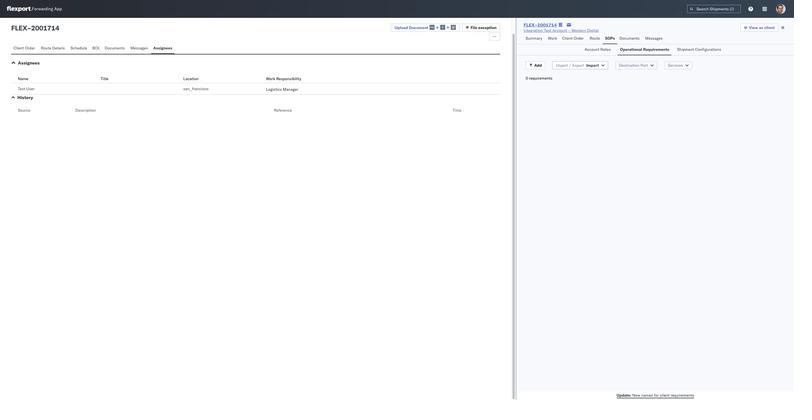 Task type: describe. For each thing, give the bounding box(es) containing it.
requirements
[[643, 47, 669, 52]]

1 horizontal spatial documents button
[[617, 33, 643, 44]]

source
[[18, 108, 30, 113]]

forwarding
[[32, 6, 53, 12]]

1 horizontal spatial client order button
[[560, 33, 587, 44]]

reference
[[274, 108, 292, 113]]

services button
[[664, 61, 692, 70]]

view
[[749, 25, 758, 30]]

0
[[526, 76, 528, 81]]

0 horizontal spatial assignees
[[18, 60, 40, 66]]

update:
[[617, 393, 631, 398]]

client order for client order button to the left
[[13, 46, 35, 51]]

1 vertical spatial client
[[660, 393, 670, 398]]

import / export import
[[556, 63, 599, 68]]

1 vertical spatial requirements
[[671, 393, 694, 398]]

0 vertical spatial assignees button
[[151, 43, 174, 54]]

0 horizontal spatial -
[[27, 24, 31, 32]]

digital
[[587, 28, 599, 33]]

operational requirements button
[[618, 44, 671, 55]]

1 horizontal spatial messages button
[[643, 33, 666, 44]]

route details button
[[39, 43, 68, 54]]

schedule
[[71, 46, 87, 51]]

0 horizontal spatial account
[[552, 28, 567, 33]]

shipment configurations button
[[675, 44, 726, 55]]

san_francisco
[[183, 86, 208, 91]]

integration
[[524, 28, 543, 33]]

0 horizontal spatial client order button
[[11, 43, 39, 54]]

time
[[453, 108, 461, 113]]

flex
[[11, 24, 27, 32]]

user
[[26, 86, 35, 91]]

0 horizontal spatial messages button
[[128, 43, 151, 54]]

update: new names for client requirements
[[617, 393, 694, 398]]

0 requirements
[[526, 76, 552, 81]]

integration test account - western digital
[[524, 28, 599, 33]]

western
[[572, 28, 586, 33]]

integration test account - western digital link
[[524, 28, 599, 33]]

flexport. image
[[7, 6, 32, 12]]

sops button
[[603, 33, 617, 44]]

documents for left documents button
[[105, 46, 125, 51]]

port
[[640, 63, 648, 68]]

configurations
[[695, 47, 721, 52]]

work button
[[546, 33, 560, 44]]

forwarding app
[[32, 6, 62, 12]]

upload document
[[395, 25, 428, 30]]

destination port button
[[615, 61, 657, 70]]

for
[[654, 393, 659, 398]]

services
[[668, 63, 683, 68]]

upload document button
[[391, 23, 460, 32]]

account notes
[[585, 47, 611, 52]]

sops
[[605, 36, 615, 41]]

route for route
[[590, 36, 600, 41]]

order for right client order button
[[574, 36, 584, 41]]

shipment configurations
[[677, 47, 721, 52]]

exception
[[478, 25, 497, 30]]

add button
[[526, 61, 546, 70]]

1 vertical spatial test
[[18, 86, 25, 91]]

location
[[183, 76, 199, 81]]

1 horizontal spatial -
[[568, 28, 571, 33]]

upload
[[395, 25, 408, 30]]



Task type: locate. For each thing, give the bounding box(es) containing it.
1 horizontal spatial import
[[586, 63, 599, 68]]

as
[[759, 25, 763, 30]]

client for right client order button
[[562, 36, 573, 41]]

requirements
[[529, 76, 552, 81], [671, 393, 694, 398]]

flex-
[[524, 22, 537, 28]]

0 vertical spatial requirements
[[529, 76, 552, 81]]

0 horizontal spatial client
[[13, 46, 24, 51]]

file exception button
[[462, 23, 500, 32], [462, 23, 500, 32]]

summary button
[[523, 33, 546, 44]]

responsibility
[[276, 76, 301, 81]]

documents for the right documents button
[[619, 36, 640, 41]]

account down route 'button'
[[585, 47, 599, 52]]

1 horizontal spatial requirements
[[671, 393, 694, 398]]

flex - 2001714
[[11, 24, 59, 32]]

bol button
[[90, 43, 102, 54]]

client order down flex
[[13, 46, 35, 51]]

0 horizontal spatial work
[[266, 76, 275, 81]]

documents button up operational
[[617, 33, 643, 44]]

2001714
[[537, 22, 557, 28], [31, 24, 59, 32]]

schedule button
[[68, 43, 90, 54]]

- left western in the top right of the page
[[568, 28, 571, 33]]

Search Shipments (/) text field
[[687, 5, 741, 13]]

0 horizontal spatial requirements
[[529, 76, 552, 81]]

view as client button
[[740, 23, 778, 32]]

1 horizontal spatial documents
[[619, 36, 640, 41]]

0 vertical spatial client
[[764, 25, 775, 30]]

route inside 'button'
[[590, 36, 600, 41]]

bol
[[92, 46, 100, 51]]

route inside button
[[41, 46, 51, 51]]

route
[[590, 36, 600, 41], [41, 46, 51, 51]]

test left the user
[[18, 86, 25, 91]]

route down digital
[[590, 36, 600, 41]]

assignees
[[153, 46, 172, 51], [18, 60, 40, 66]]

messages
[[645, 36, 663, 41], [130, 46, 148, 51]]

1 vertical spatial documents
[[105, 46, 125, 51]]

client for client order button to the left
[[13, 46, 24, 51]]

logistics
[[266, 87, 282, 92]]

work responsibility
[[266, 76, 301, 81]]

import left /
[[556, 63, 568, 68]]

1 import from the left
[[556, 63, 568, 68]]

work for work
[[548, 36, 557, 41]]

1 horizontal spatial client
[[764, 25, 775, 30]]

-
[[27, 24, 31, 32], [568, 28, 571, 33]]

shipment
[[677, 47, 694, 52]]

0 vertical spatial route
[[590, 36, 600, 41]]

0 horizontal spatial 2001714
[[31, 24, 59, 32]]

client right for
[[660, 393, 670, 398]]

1 horizontal spatial assignees
[[153, 46, 172, 51]]

account notes button
[[582, 44, 614, 55]]

export
[[572, 63, 584, 68]]

client order button
[[560, 33, 587, 44], [11, 43, 39, 54]]

manager
[[283, 87, 298, 92]]

file
[[470, 25, 477, 30]]

forwarding app link
[[7, 6, 62, 12]]

summary
[[526, 36, 542, 41]]

2001714 down forwarding app
[[31, 24, 59, 32]]

history
[[17, 95, 33, 100]]

route details
[[41, 46, 65, 51]]

0 vertical spatial client
[[562, 36, 573, 41]]

1 vertical spatial assignees button
[[18, 60, 40, 66]]

client inside button
[[764, 25, 775, 30]]

0 vertical spatial work
[[548, 36, 557, 41]]

0 vertical spatial test
[[544, 28, 551, 33]]

assignees button
[[151, 43, 174, 54], [18, 60, 40, 66]]

0 vertical spatial client order
[[562, 36, 584, 41]]

documents right bol button
[[105, 46, 125, 51]]

work inside button
[[548, 36, 557, 41]]

order down western in the top right of the page
[[574, 36, 584, 41]]

1 horizontal spatial client
[[562, 36, 573, 41]]

0 horizontal spatial assignees button
[[18, 60, 40, 66]]

test user
[[18, 86, 35, 91]]

1 horizontal spatial client order
[[562, 36, 584, 41]]

client right as
[[764, 25, 775, 30]]

0 horizontal spatial documents
[[105, 46, 125, 51]]

client order
[[562, 36, 584, 41], [13, 46, 35, 51]]

0 vertical spatial messages
[[645, 36, 663, 41]]

flex-2001714 link
[[524, 22, 557, 28]]

0 horizontal spatial import
[[556, 63, 568, 68]]

client order for right client order button
[[562, 36, 584, 41]]

0 vertical spatial order
[[574, 36, 584, 41]]

1 vertical spatial order
[[25, 46, 35, 51]]

order down flex - 2001714
[[25, 46, 35, 51]]

documents
[[619, 36, 640, 41], [105, 46, 125, 51]]

/
[[569, 63, 571, 68]]

client down integration test account - western digital
[[562, 36, 573, 41]]

1 vertical spatial client
[[13, 46, 24, 51]]

view as client
[[749, 25, 775, 30]]

names
[[641, 393, 653, 398]]

0 horizontal spatial client order
[[13, 46, 35, 51]]

0 vertical spatial assignees
[[153, 46, 172, 51]]

0 horizontal spatial route
[[41, 46, 51, 51]]

client order button down flex
[[11, 43, 39, 54]]

operational
[[620, 47, 642, 52]]

1 horizontal spatial assignees button
[[151, 43, 174, 54]]

1 horizontal spatial messages
[[645, 36, 663, 41]]

client
[[562, 36, 573, 41], [13, 46, 24, 51]]

1 horizontal spatial order
[[574, 36, 584, 41]]

1 horizontal spatial test
[[544, 28, 551, 33]]

details
[[52, 46, 65, 51]]

1 horizontal spatial 2001714
[[537, 22, 557, 28]]

requirements right for
[[671, 393, 694, 398]]

1 horizontal spatial route
[[590, 36, 600, 41]]

client
[[764, 25, 775, 30], [660, 393, 670, 398]]

document
[[409, 25, 428, 30]]

2 import from the left
[[586, 63, 599, 68]]

client down flex
[[13, 46, 24, 51]]

0 vertical spatial account
[[552, 28, 567, 33]]

title
[[101, 76, 108, 81]]

destination
[[619, 63, 639, 68]]

0 horizontal spatial order
[[25, 46, 35, 51]]

notes
[[600, 47, 611, 52]]

1 horizontal spatial account
[[585, 47, 599, 52]]

description
[[75, 108, 96, 113]]

route left 'details'
[[41, 46, 51, 51]]

work for work responsibility
[[266, 76, 275, 81]]

0 horizontal spatial client
[[660, 393, 670, 398]]

1 vertical spatial assignees
[[18, 60, 40, 66]]

order
[[574, 36, 584, 41], [25, 46, 35, 51]]

1 horizontal spatial work
[[548, 36, 557, 41]]

requirements down add
[[529, 76, 552, 81]]

0 horizontal spatial documents button
[[102, 43, 128, 54]]

messages for the left messages button
[[130, 46, 148, 51]]

name
[[18, 76, 28, 81]]

documents up operational
[[619, 36, 640, 41]]

client order down western in the top right of the page
[[562, 36, 584, 41]]

destination port
[[619, 63, 648, 68]]

account up work button
[[552, 28, 567, 33]]

app
[[54, 6, 62, 12]]

account inside button
[[585, 47, 599, 52]]

import right the export
[[586, 63, 599, 68]]

work
[[548, 36, 557, 41], [266, 76, 275, 81]]

route button
[[587, 33, 603, 44]]

messages button
[[643, 33, 666, 44], [128, 43, 151, 54]]

flex-2001714
[[524, 22, 557, 28]]

work down integration test account - western digital link
[[548, 36, 557, 41]]

work up logistics
[[266, 76, 275, 81]]

test
[[544, 28, 551, 33], [18, 86, 25, 91]]

test down flex-2001714
[[544, 28, 551, 33]]

1 vertical spatial messages
[[130, 46, 148, 51]]

0 vertical spatial documents
[[619, 36, 640, 41]]

file exception
[[470, 25, 497, 30]]

import
[[556, 63, 568, 68], [586, 63, 599, 68]]

history button
[[17, 95, 33, 100]]

account
[[552, 28, 567, 33], [585, 47, 599, 52]]

documents button
[[617, 33, 643, 44], [102, 43, 128, 54]]

0 horizontal spatial test
[[18, 86, 25, 91]]

operational requirements
[[620, 47, 669, 52]]

1 vertical spatial account
[[585, 47, 599, 52]]

logistics manager
[[266, 87, 298, 92]]

client order button down western in the top right of the page
[[560, 33, 587, 44]]

0 horizontal spatial messages
[[130, 46, 148, 51]]

add
[[534, 63, 542, 68]]

messages for rightmost messages button
[[645, 36, 663, 41]]

order for client order button to the left
[[25, 46, 35, 51]]

1 vertical spatial work
[[266, 76, 275, 81]]

documents button right bol
[[102, 43, 128, 54]]

- down forwarding app link
[[27, 24, 31, 32]]

2001714 up integration
[[537, 22, 557, 28]]

1 vertical spatial route
[[41, 46, 51, 51]]

new
[[632, 393, 640, 398]]

1 vertical spatial client order
[[13, 46, 35, 51]]

route for route details
[[41, 46, 51, 51]]



Task type: vqa. For each thing, say whether or not it's contained in the screenshot.
3rd CEAU7522281, from the top of the page
no



